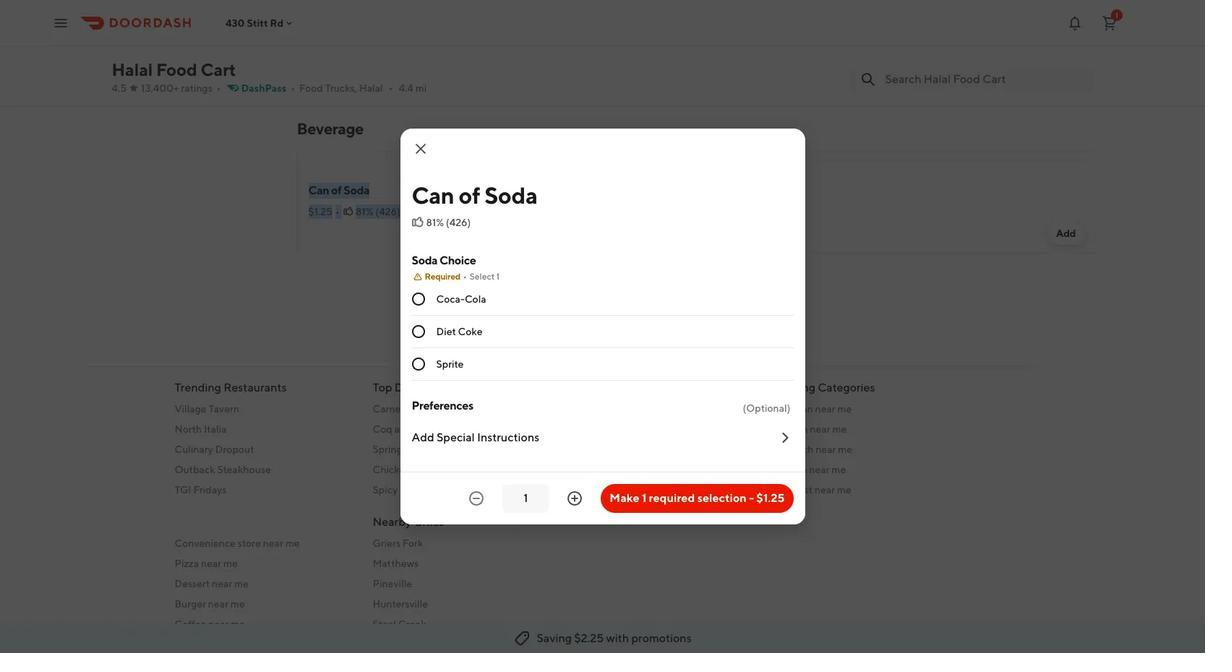 Task type: describe. For each thing, give the bounding box(es) containing it.
me down categories
[[838, 404, 852, 415]]

burrito
[[432, 404, 463, 415]]

tikka
[[413, 464, 436, 476]]

catering
[[571, 485, 611, 496]]

near up the dessert near me
[[201, 558, 221, 570]]

soda choice
[[412, 254, 476, 268]]

saving
[[537, 632, 572, 646]]

Item Search search field
[[886, 72, 1082, 88]]

near right vin
[[423, 424, 444, 435]]

burger near me link
[[175, 597, 355, 612]]

tgi fridays
[[175, 485, 227, 496]]

me up sandwich near me "link"
[[833, 424, 847, 435]]

prices may differ between delivery and pickup.
[[601, 306, 790, 317]]

pizza near me
[[175, 558, 238, 570]]

breakfast near me link
[[769, 483, 950, 498]]

• inside soda choice group
[[463, 271, 467, 282]]

differ
[[646, 306, 668, 317]]

me for top cuisines near me
[[668, 381, 685, 395]]

pizza
[[175, 558, 199, 570]]

griers fork
[[373, 538, 423, 550]]

matthews link
[[373, 557, 554, 571]]

village tavern link
[[175, 402, 355, 417]]

north
[[175, 424, 202, 435]]

9. falafel on pita image
[[587, 0, 690, 89]]

1 inside soda choice group
[[497, 271, 500, 282]]

italia
[[204, 424, 227, 435]]

me down the dessert near me
[[231, 599, 245, 610]]

me up chicken near me link
[[838, 444, 853, 456]]

Sprite radio
[[412, 358, 425, 371]]

7. falafel salad image
[[991, 0, 1094, 89]]

spring rolls near me link
[[373, 443, 554, 457]]

chicken for top
[[373, 464, 411, 476]]

coq au vin near me link
[[373, 422, 554, 437]]

near right rolls
[[426, 444, 446, 456]]

culinary dropout link
[[175, 443, 355, 457]]

of for •
[[331, 184, 342, 197]]

near up burger near me
[[212, 579, 232, 590]]

tavern
[[209, 404, 239, 415]]

0 vertical spatial food
[[156, 59, 197, 80]]

carne
[[373, 404, 401, 415]]

food trucks, halal • 4.4 mi
[[299, 82, 427, 94]]

top for top cuisines near me
[[571, 381, 591, 395]]

can of soda for 81% (426)
[[412, 182, 538, 209]]

special
[[437, 431, 475, 445]]

soda choice group
[[412, 253, 794, 381]]

trending for trending restaurants
[[175, 381, 221, 395]]

mexican near me
[[769, 424, 847, 435]]

saving $2.25 with promotions
[[537, 632, 692, 646]]

sandwich
[[769, 444, 814, 456]]

burger near me
[[175, 599, 245, 610]]

restaurants
[[224, 381, 287, 395]]

nearby cities
[[373, 516, 444, 529]]

noodles
[[400, 485, 436, 496]]

vin
[[408, 424, 421, 435]]

soda for 81% (426)
[[485, 182, 538, 209]]

of for 81% (426)
[[459, 182, 480, 209]]

dessert near me
[[175, 579, 249, 590]]

1 add button from the top
[[1048, 57, 1085, 80]]

add inside button
[[412, 431, 434, 445]]

categories
[[818, 381, 876, 395]]

near down poke near me
[[613, 485, 634, 496]]

american
[[769, 404, 813, 415]]

open menu image
[[52, 14, 69, 31]]

sandwich near me
[[769, 444, 853, 456]]

near up catering near me
[[597, 464, 617, 476]]

top for top dishes near me
[[373, 381, 392, 395]]

add special instructions button
[[412, 419, 794, 458]]

soda inside group
[[412, 254, 438, 268]]

trucks,
[[325, 82, 357, 94]]

me up pizza near me link
[[285, 538, 300, 550]]

promotions
[[632, 632, 692, 646]]

1 vertical spatial add
[[1057, 228, 1077, 239]]

me up burger near me link
[[234, 579, 249, 590]]

decrease quantity by 1 image
[[468, 490, 486, 508]]

outback
[[175, 464, 215, 476]]

near right tikka
[[438, 464, 458, 476]]

village tavern
[[175, 404, 239, 415]]

mexican
[[769, 424, 808, 435]]

catering near me link
[[571, 483, 752, 498]]

dishes
[[395, 381, 430, 395]]

0 horizontal spatial 81%
[[356, 206, 374, 218]]

instructions
[[477, 431, 540, 445]]

near down chicken near me
[[815, 485, 835, 496]]

select
[[470, 271, 495, 282]]

me up chicken tikka near me "link"
[[448, 444, 463, 456]]

north italia link
[[175, 422, 355, 437]]

coke
[[458, 326, 483, 338]]

13,400+ ratings •
[[141, 82, 221, 94]]

$1.25 •
[[308, 206, 340, 218]]

huntersville link
[[373, 597, 554, 612]]

soda for •
[[344, 184, 370, 197]]

sprite
[[436, 359, 464, 370]]

ratings
[[181, 82, 212, 94]]

beverage
[[297, 119, 364, 138]]

make 1 required selection - $1.25
[[610, 492, 785, 506]]

tgi fridays link
[[175, 483, 355, 498]]

1 inside 'button'
[[1116, 10, 1119, 19]]

Current quantity is 1 number field
[[512, 491, 540, 507]]

me up instructions
[[487, 404, 502, 415]]

Diet Coke radio
[[412, 325, 425, 338]]

cart
[[201, 59, 236, 80]]

near down trending categories in the bottom of the page
[[815, 404, 836, 415]]

delivery
[[707, 306, 741, 317]]

near down mexican near me
[[816, 444, 836, 456]]

0 horizontal spatial (426)
[[376, 206, 401, 218]]

selection
[[698, 492, 747, 506]]

au
[[394, 424, 406, 435]]

near down sandwich near me
[[810, 464, 830, 476]]

cities
[[414, 516, 444, 529]]

chicken for trending
[[769, 464, 808, 476]]

poke near me link
[[571, 463, 752, 477]]

near down burger near me
[[208, 619, 229, 631]]



Task type: locate. For each thing, give the bounding box(es) containing it.
sandwich near me link
[[769, 443, 950, 457]]

preferences
[[412, 399, 474, 413]]

2 vertical spatial add
[[412, 431, 434, 445]]

trending restaurants
[[175, 381, 287, 395]]

burger
[[175, 599, 206, 610]]

1 horizontal spatial $1.25
[[757, 492, 785, 506]]

mi
[[416, 82, 427, 94]]

me down spring rolls near me link
[[460, 464, 474, 476]]

2 horizontal spatial 1
[[1116, 10, 1119, 19]]

1 horizontal spatial soda
[[412, 254, 438, 268]]

near down the dessert near me
[[208, 599, 229, 610]]

food up the "13,400+ ratings •"
[[156, 59, 197, 80]]

coca-
[[436, 294, 465, 305]]

breakfast near me
[[769, 485, 852, 496]]

• select 1
[[463, 271, 500, 282]]

matthews
[[373, 558, 419, 570]]

0 horizontal spatial trending
[[175, 381, 221, 395]]

american near me
[[769, 404, 852, 415]]

required
[[649, 492, 695, 506]]

0 horizontal spatial top
[[373, 381, 392, 395]]

0 horizontal spatial 81% (426)
[[356, 206, 401, 218]]

pickup.
[[760, 306, 790, 317]]

1 items, open order cart image
[[1101, 14, 1119, 31]]

2 top from the left
[[571, 381, 591, 395]]

near up pizza near me link
[[263, 538, 283, 550]]

1 right the make
[[642, 492, 647, 506]]

steel creek
[[373, 619, 426, 631]]

increase quantity by 1 image
[[567, 490, 584, 508]]

1 top from the left
[[373, 381, 392, 395]]

2 near from the left
[[640, 381, 666, 395]]

convenience store near me link
[[175, 537, 355, 551]]

0 vertical spatial 1
[[1116, 10, 1119, 19]]

griers fork link
[[373, 537, 554, 551]]

me
[[460, 381, 477, 395], [668, 381, 685, 395]]

pineville link
[[373, 577, 554, 592]]

trending
[[175, 381, 221, 395], [769, 381, 816, 395]]

me right cuisines
[[668, 381, 685, 395]]

can down close can of soda image
[[412, 182, 455, 209]]

1 horizontal spatial can of soda
[[412, 182, 538, 209]]

mexican near me link
[[769, 422, 950, 437]]

1 near from the left
[[432, 381, 458, 395]]

spicy
[[373, 485, 398, 496]]

13,400+
[[141, 82, 179, 94]]

$2.25
[[574, 632, 604, 646]]

north italia
[[175, 424, 227, 435]]

can of soda dialog
[[400, 129, 805, 525]]

poke near me
[[571, 464, 633, 476]]

dropout
[[215, 444, 254, 456]]

notification bell image
[[1067, 14, 1084, 31]]

me down chicken near me link
[[837, 485, 852, 496]]

81% (426) up soda choice at the top left
[[426, 217, 471, 229]]

0 vertical spatial $1.25
[[308, 206, 333, 218]]

steel
[[373, 619, 396, 631]]

close can of soda image
[[412, 140, 429, 158]]

top dishes near me
[[373, 381, 477, 395]]

0 vertical spatial add
[[1057, 63, 1077, 74]]

me down sandwich near me "link"
[[832, 464, 846, 476]]

1 horizontal spatial of
[[459, 182, 480, 209]]

chicken inside "link"
[[373, 464, 411, 476]]

me down chicken tikka near me "link"
[[461, 485, 475, 496]]

1 horizontal spatial halal
[[359, 82, 383, 94]]

chicken up breakfast
[[769, 464, 808, 476]]

1 vertical spatial 1
[[497, 271, 500, 282]]

can
[[412, 182, 455, 209], [308, 184, 329, 197]]

convenience
[[175, 538, 236, 550]]

1 horizontal spatial trending
[[769, 381, 816, 395]]

near for dishes
[[432, 381, 458, 395]]

me up the carne asada burrito near me link
[[460, 381, 477, 395]]

can inside dialog
[[412, 182, 455, 209]]

(426) right $1.25 •
[[376, 206, 401, 218]]

near up coq au vin near me link
[[465, 404, 485, 415]]

4.5
[[112, 82, 127, 94]]

0 horizontal spatial soda
[[344, 184, 370, 197]]

outback steakhouse link
[[175, 463, 355, 477]]

coffee near me link
[[175, 618, 355, 632]]

me up catering near me
[[619, 464, 633, 476]]

$1.25 inside button
[[757, 492, 785, 506]]

coq
[[373, 424, 392, 435]]

1 horizontal spatial chicken
[[769, 464, 808, 476]]

spring
[[373, 444, 403, 456]]

can up $1.25 •
[[308, 184, 329, 197]]

1 horizontal spatial 1
[[642, 492, 647, 506]]

1 horizontal spatial 81%
[[426, 217, 444, 229]]

Coca-Cola radio
[[412, 293, 425, 306]]

spicy noodles near me
[[373, 485, 475, 496]]

chicken down the spring
[[373, 464, 411, 476]]

0 horizontal spatial 1
[[497, 271, 500, 282]]

dessert near me link
[[175, 577, 355, 592]]

village
[[175, 404, 207, 415]]

dessert
[[175, 579, 210, 590]]

of inside dialog
[[459, 182, 480, 209]]

can of soda inside dialog
[[412, 182, 538, 209]]

prices
[[601, 306, 626, 317]]

required
[[425, 271, 461, 282]]

choice
[[440, 254, 476, 268]]

top up carne at the left
[[373, 381, 392, 395]]

fridays
[[193, 485, 227, 496]]

1 vertical spatial add button
[[1048, 222, 1085, 245]]

1 horizontal spatial top
[[571, 381, 591, 395]]

1 horizontal spatial 81% (426)
[[426, 217, 471, 229]]

0 horizontal spatial can
[[308, 184, 329, 197]]

1 horizontal spatial can
[[412, 182, 455, 209]]

near for cuisines
[[640, 381, 666, 395]]

1 vertical spatial $1.25
[[757, 492, 785, 506]]

pineville
[[373, 579, 412, 590]]

stitt
[[247, 17, 268, 29]]

cuisines
[[593, 381, 637, 395]]

rd
[[270, 17, 284, 29]]

1 horizontal spatial food
[[299, 82, 323, 94]]

can for 81% (426)
[[412, 182, 455, 209]]

coffee near me
[[175, 619, 245, 631]]

(426) inside can of soda dialog
[[446, 217, 471, 229]]

near up the preferences on the bottom of page
[[432, 381, 458, 395]]

2 vertical spatial 1
[[642, 492, 647, 506]]

2 trending from the left
[[769, 381, 816, 395]]

chicken tikka near me link
[[373, 463, 554, 477]]

outback steakhouse
[[175, 464, 271, 476]]

1 inside button
[[642, 492, 647, 506]]

catering near me
[[571, 485, 650, 496]]

1 trending from the left
[[175, 381, 221, 395]]

81%
[[356, 206, 374, 218], [426, 217, 444, 229]]

81% inside can of soda dialog
[[426, 217, 444, 229]]

0 horizontal spatial me
[[460, 381, 477, 395]]

top left cuisines
[[571, 381, 591, 395]]

can for •
[[308, 184, 329, 197]]

spring rolls near me
[[373, 444, 463, 456]]

1 chicken from the left
[[373, 464, 411, 476]]

of up $1.25 •
[[331, 184, 342, 197]]

food left trucks,
[[299, 82, 323, 94]]

0 horizontal spatial can of soda
[[308, 184, 370, 197]]

me down burger near me link
[[231, 619, 245, 631]]

trending up village
[[175, 381, 221, 395]]

81% (426) right $1.25 •
[[356, 206, 401, 218]]

1 vertical spatial food
[[299, 82, 323, 94]]

0 horizontal spatial food
[[156, 59, 197, 80]]

convenience store near me
[[175, 538, 300, 550]]

coca-cola
[[436, 294, 487, 305]]

0 horizontal spatial chicken
[[373, 464, 411, 476]]

2 add button from the top
[[1048, 222, 1085, 245]]

2 me from the left
[[668, 381, 685, 395]]

chicken near me
[[769, 464, 846, 476]]

near
[[432, 381, 458, 395], [640, 381, 666, 395]]

81% up soda choice at the top left
[[426, 217, 444, 229]]

huntersville
[[373, 599, 428, 610]]

near right cuisines
[[640, 381, 666, 395]]

0 horizontal spatial of
[[331, 184, 342, 197]]

trending for trending categories
[[769, 381, 816, 395]]

creek
[[398, 619, 426, 631]]

steel creek link
[[373, 618, 554, 632]]

trending up american
[[769, 381, 816, 395]]

may
[[628, 306, 644, 317]]

coffee
[[175, 619, 206, 631]]

81% right $1.25 •
[[356, 206, 374, 218]]

halal up 4.5
[[112, 59, 153, 80]]

can of soda for •
[[308, 184, 370, 197]]

near down chicken tikka near me "link"
[[438, 485, 459, 496]]

chicken near me link
[[769, 463, 950, 477]]

1 vertical spatial halal
[[359, 82, 383, 94]]

81% (426) inside can of soda dialog
[[426, 217, 471, 229]]

top cuisines near me
[[571, 381, 685, 395]]

1 me from the left
[[460, 381, 477, 395]]

can of soda up choice
[[412, 182, 538, 209]]

1 horizontal spatial me
[[668, 381, 685, 395]]

0 horizontal spatial halal
[[112, 59, 153, 80]]

add
[[1057, 63, 1077, 74], [1057, 228, 1077, 239], [412, 431, 434, 445]]

0 vertical spatial halal
[[112, 59, 153, 80]]

fork
[[403, 538, 423, 550]]

dashpass •
[[241, 82, 295, 94]]

me for top dishes near me
[[460, 381, 477, 395]]

1 right notification bell icon
[[1116, 10, 1119, 19]]

near up sandwich near me
[[810, 424, 831, 435]]

1 right 'select'
[[497, 271, 500, 282]]

add special instructions
[[412, 431, 540, 445]]

(optional)
[[743, 403, 791, 414]]

1 horizontal spatial near
[[640, 381, 666, 395]]

430 stitt rd
[[226, 17, 284, 29]]

1 button
[[1096, 8, 1125, 37]]

0 horizontal spatial $1.25
[[308, 206, 333, 218]]

2 chicken from the left
[[769, 464, 808, 476]]

of up choice
[[459, 182, 480, 209]]

halal right trucks,
[[359, 82, 383, 94]]

me down poke near me link
[[636, 485, 650, 496]]

me down burrito
[[446, 424, 460, 435]]

make
[[610, 492, 640, 506]]

chicken tikka near me
[[373, 464, 474, 476]]

poke
[[571, 464, 595, 476]]

430
[[226, 17, 245, 29]]

halal
[[112, 59, 153, 80], [359, 82, 383, 94]]

0 horizontal spatial near
[[432, 381, 458, 395]]

asada
[[403, 404, 429, 415]]

1 horizontal spatial (426)
[[446, 217, 471, 229]]

2 horizontal spatial soda
[[485, 182, 538, 209]]

add button
[[1048, 57, 1085, 80], [1048, 222, 1085, 245]]

0 vertical spatial add button
[[1048, 57, 1085, 80]]

cola
[[465, 294, 487, 305]]

can of soda up $1.25 •
[[308, 184, 370, 197]]

(426) up choice
[[446, 217, 471, 229]]

diet coke
[[436, 326, 483, 338]]

culinary
[[175, 444, 213, 456]]

steakhouse
[[217, 464, 271, 476]]

(426)
[[376, 206, 401, 218], [446, 217, 471, 229]]

me down 'convenience store near me'
[[224, 558, 238, 570]]



Task type: vqa. For each thing, say whether or not it's contained in the screenshot.
"Store search: begin typing to search for stores available on DoorDash" text field
no



